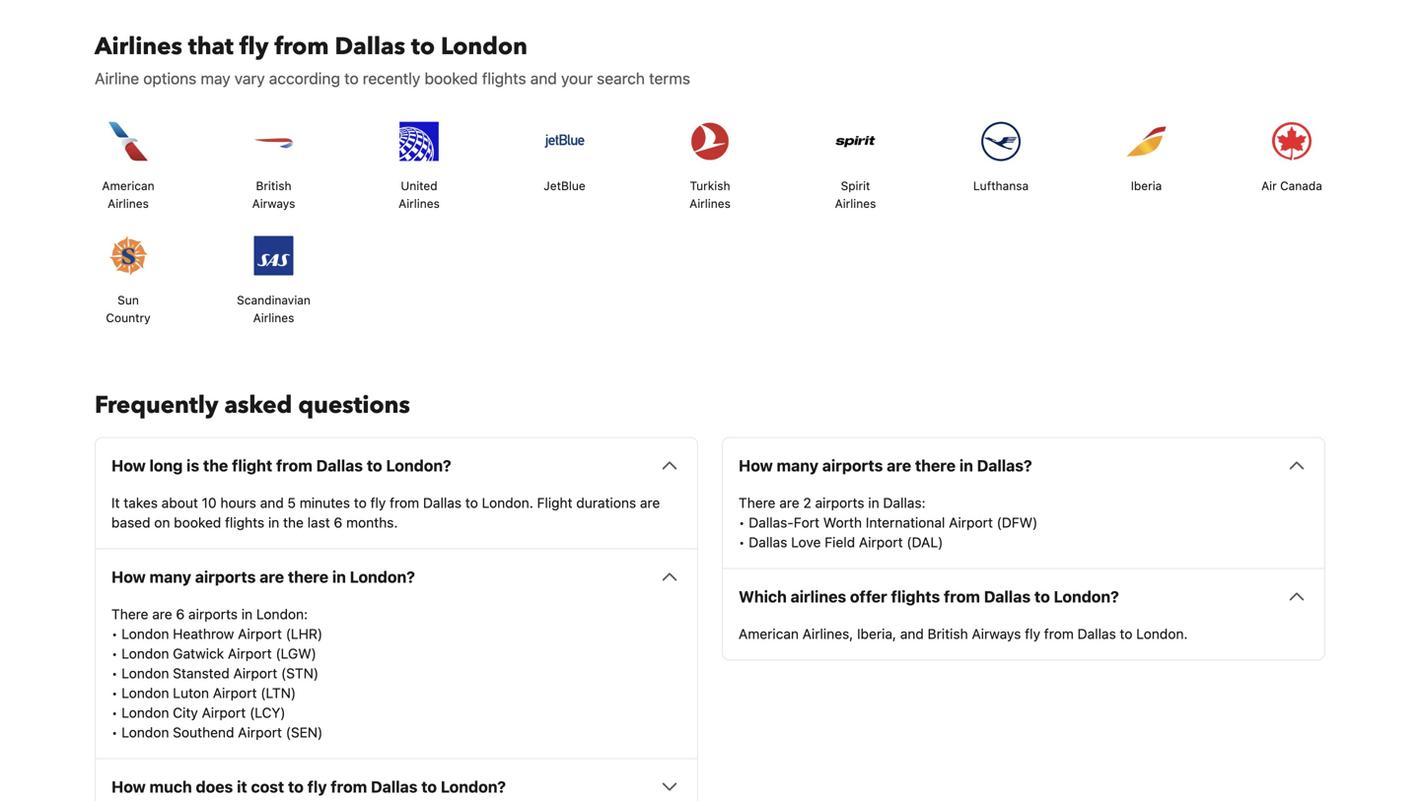 Task type: vqa. For each thing, say whether or not it's contained in the screenshot.
Food & drink (24)
no



Task type: locate. For each thing, give the bounding box(es) containing it.
scandinavian airlines logo image
[[246, 228, 301, 283]]

many up 2 at right
[[777, 456, 819, 475]]

2 vertical spatial flights
[[891, 588, 940, 606]]

0 horizontal spatial airways
[[252, 197, 295, 210]]

3 • london from the top
[[111, 666, 169, 682]]

1 vertical spatial british
[[928, 626, 968, 642]]

airways down which airlines offer flights from dallas to london? dropdown button
[[972, 626, 1021, 642]]

1 horizontal spatial the
[[283, 515, 304, 531]]

0 vertical spatial and
[[530, 69, 557, 88]]

0 vertical spatial the
[[203, 456, 228, 475]]

that
[[188, 30, 234, 63]]

terms
[[649, 69, 690, 88]]

how left long
[[111, 456, 146, 475]]

british down the british airways logo
[[256, 179, 291, 193]]

1 horizontal spatial american
[[739, 626, 799, 642]]

there inside dropdown button
[[915, 456, 956, 475]]

vary
[[235, 69, 265, 88]]

airlines
[[95, 30, 182, 63], [108, 197, 149, 210], [399, 197, 440, 210], [689, 197, 731, 210], [835, 197, 876, 210], [253, 311, 294, 325]]

0 vertical spatial 6
[[334, 515, 343, 531]]

many down on
[[149, 568, 191, 587]]

jetblue
[[544, 179, 586, 193]]

1 horizontal spatial booked
[[425, 69, 478, 88]]

there for london?
[[288, 568, 328, 587]]

flights inside airlines that fly from dallas to london airline options may vary according to recently booked flights and your search terms
[[482, 69, 526, 88]]

1 horizontal spatial london.
[[1136, 626, 1188, 642]]

(lgw)
[[276, 646, 316, 662]]

airport down london:
[[238, 626, 282, 642]]

6 up heathrow
[[176, 606, 185, 623]]

(dfw)
[[997, 515, 1038, 531]]

from up 5
[[276, 456, 312, 475]]

0 horizontal spatial many
[[149, 568, 191, 587]]

airport up (ltn)
[[233, 666, 277, 682]]

1 vertical spatial 6
[[176, 606, 185, 623]]

booked down "london"
[[425, 69, 478, 88]]

airlines that fly from dallas to london airline options may vary according to recently booked flights and your search terms
[[95, 30, 690, 88]]

airlines inside scandinavian airlines
[[253, 311, 294, 325]]

takes
[[124, 495, 158, 511]]

1 horizontal spatial flights
[[482, 69, 526, 88]]

on
[[154, 515, 170, 531]]

• dallas-
[[739, 515, 794, 531]]

in inside there are 6 airports in london: • london heathrow airport (lhr) • london gatwick airport (lgw) • london stansted airport (stn) • london luton airport (ltn) • london city airport (lcy) • london southend airport (sen)
[[241, 606, 253, 623]]

2 • london from the top
[[111, 646, 169, 662]]

0 horizontal spatial 6
[[176, 606, 185, 623]]

airlines down the scandinavian
[[253, 311, 294, 325]]

international
[[866, 515, 945, 531]]

1 horizontal spatial there
[[915, 456, 956, 475]]

canada
[[1280, 179, 1322, 193]]

many inside dropdown button
[[149, 568, 191, 587]]

• london left luton
[[111, 685, 169, 702]]

how many airports are there in dallas? button
[[739, 454, 1309, 478]]

there inside dropdown button
[[288, 568, 328, 587]]

field
[[825, 534, 855, 551]]

• london left heathrow
[[111, 626, 169, 642]]

dallas:
[[883, 495, 926, 511]]

1 vertical spatial american
[[739, 626, 799, 642]]

are
[[887, 456, 911, 475], [640, 495, 660, 511], [779, 495, 800, 511], [260, 568, 284, 587], [152, 606, 172, 623]]

how
[[111, 456, 146, 475], [739, 456, 773, 475], [111, 568, 146, 587], [111, 778, 146, 797]]

sun
[[118, 293, 139, 307]]

0 horizontal spatial booked
[[174, 515, 221, 531]]

airlines down turkish
[[689, 197, 731, 210]]

the down 5
[[283, 515, 304, 531]]

airlines down spirit
[[835, 197, 876, 210]]

booked down 10
[[174, 515, 221, 531]]

1 vertical spatial many
[[149, 568, 191, 587]]

london.
[[482, 495, 533, 511], [1136, 626, 1188, 642]]

0 horizontal spatial there
[[288, 568, 328, 587]]

(lcy)
[[250, 705, 286, 721]]

flights right offer
[[891, 588, 940, 606]]

how inside dropdown button
[[739, 456, 773, 475]]

0 horizontal spatial flights
[[225, 515, 264, 531]]

which airlines offer flights from dallas to london?
[[739, 588, 1119, 606]]

airlines inside american airlines
[[108, 197, 149, 210]]

british airways
[[252, 179, 295, 210]]

there for there are 2 airports in dallas: • dallas-fort worth international airport (dfw) • dallas love field airport (dal)
[[739, 495, 776, 511]]

1 horizontal spatial 6
[[334, 515, 343, 531]]

(lhr)
[[286, 626, 323, 642]]

from up american airlines, iberia, and british airways fly from dallas to london. on the bottom right of the page
[[944, 588, 980, 606]]

from right cost
[[331, 778, 367, 797]]

fly inside airlines that fly from dallas to london airline options may vary according to recently booked flights and your search terms
[[239, 30, 269, 63]]

many for how many airports are there in london?
[[149, 568, 191, 587]]

the inside it takes about 10 hours and 5 minutes to fly from dallas to london. flight durations are based on booked flights in the last 6 months.
[[283, 515, 304, 531]]

0 horizontal spatial american
[[102, 179, 154, 193]]

spirit airlines logo image
[[828, 114, 883, 169]]

1 vertical spatial the
[[283, 515, 304, 531]]

flights
[[482, 69, 526, 88], [225, 515, 264, 531], [891, 588, 940, 606]]

1 vertical spatial airways
[[972, 626, 1021, 642]]

(ltn)
[[261, 685, 296, 702]]

fly up vary
[[239, 30, 269, 63]]

based
[[111, 515, 150, 531]]

and left 5
[[260, 495, 284, 511]]

are inside "there are 2 airports in dallas: • dallas-fort worth international airport (dfw) • dallas love field airport (dal)"
[[779, 495, 800, 511]]

turkish
[[690, 179, 730, 193]]

which airlines offer flights from dallas to london? button
[[739, 585, 1309, 609]]

american down the american airlines logo
[[102, 179, 154, 193]]

worth
[[823, 515, 862, 531]]

airlines,
[[803, 626, 853, 642]]

0 vertical spatial booked
[[425, 69, 478, 88]]

• london
[[111, 626, 169, 642], [111, 646, 169, 662], [111, 666, 169, 682], [111, 685, 169, 702], [111, 705, 169, 721], [111, 725, 169, 741]]

dallas inside airlines that fly from dallas to london airline options may vary according to recently booked flights and your search terms
[[335, 30, 405, 63]]

airports
[[822, 456, 883, 475], [815, 495, 864, 511], [195, 568, 256, 587], [188, 606, 238, 623]]

there inside there are 6 airports in london: • london heathrow airport (lhr) • london gatwick airport (lgw) • london stansted airport (stn) • london luton airport (ltn) • london city airport (lcy) • london southend airport (sen)
[[111, 606, 148, 623]]

many for how many airports are there in dallas?
[[777, 456, 819, 475]]

your
[[561, 69, 593, 88]]

many
[[777, 456, 819, 475], [149, 568, 191, 587]]

0 horizontal spatial and
[[260, 495, 284, 511]]

how for how many airports are there in london?
[[111, 568, 146, 587]]

may
[[201, 69, 230, 88]]

0 horizontal spatial there
[[111, 606, 148, 623]]

and left your
[[530, 69, 557, 88]]

airport left (lgw)
[[228, 646, 272, 662]]

airport
[[949, 515, 993, 531], [859, 534, 903, 551], [238, 626, 282, 642], [228, 646, 272, 662], [233, 666, 277, 682], [213, 685, 257, 702], [202, 705, 246, 721], [238, 725, 282, 741]]

are inside dropdown button
[[260, 568, 284, 587]]

in inside dropdown button
[[959, 456, 973, 475]]

0 horizontal spatial british
[[256, 179, 291, 193]]

from up months.
[[390, 495, 419, 511]]

the right is
[[203, 456, 228, 475]]

there up london:
[[288, 568, 328, 587]]

fly up months.
[[370, 495, 386, 511]]

and inside airlines that fly from dallas to london airline options may vary according to recently booked flights and your search terms
[[530, 69, 557, 88]]

from up according
[[275, 30, 329, 63]]

1 vertical spatial and
[[260, 495, 284, 511]]

american for american airlines, iberia, and british airways fly from dallas to london.
[[739, 626, 799, 642]]

questions
[[298, 389, 410, 422]]

london
[[441, 30, 528, 63]]

durations
[[576, 495, 636, 511]]

many inside dropdown button
[[777, 456, 819, 475]]

how left much
[[111, 778, 146, 797]]

fly
[[239, 30, 269, 63], [370, 495, 386, 511], [1025, 626, 1040, 642], [307, 778, 327, 797]]

it
[[237, 778, 247, 797]]

6 inside there are 6 airports in london: • london heathrow airport (lhr) • london gatwick airport (lgw) • london stansted airport (stn) • london luton airport (ltn) • london city airport (lcy) • london southend airport (sen)
[[176, 606, 185, 623]]

iberia
[[1131, 179, 1162, 193]]

the
[[203, 456, 228, 475], [283, 515, 304, 531]]

american down which
[[739, 626, 799, 642]]

how down 'based'
[[111, 568, 146, 587]]

1 vertical spatial there
[[288, 568, 328, 587]]

dallas?
[[977, 456, 1032, 475]]

flights down "london"
[[482, 69, 526, 88]]

(stn)
[[281, 666, 319, 682]]

it
[[111, 495, 120, 511]]

in
[[959, 456, 973, 475], [868, 495, 879, 511], [268, 515, 279, 531], [332, 568, 346, 587], [241, 606, 253, 623]]

1 vertical spatial there
[[111, 606, 148, 623]]

there inside "there are 2 airports in dallas: • dallas-fort worth international airport (dfw) • dallas love field airport (dal)"
[[739, 495, 776, 511]]

airport up the southend
[[202, 705, 246, 721]]

there up • dallas-
[[739, 495, 776, 511]]

airport left (dfw)
[[949, 515, 993, 531]]

• london left gatwick
[[111, 646, 169, 662]]

1 horizontal spatial many
[[777, 456, 819, 475]]

1 vertical spatial flights
[[225, 515, 264, 531]]

• london left city
[[111, 705, 169, 721]]

• london left stansted
[[111, 666, 169, 682]]

dallas inside it takes about 10 hours and 5 minutes to fly from dallas to london. flight durations are based on booked flights in the last 6 months.
[[423, 495, 462, 511]]

2 horizontal spatial and
[[900, 626, 924, 642]]

0 vertical spatial london.
[[482, 495, 533, 511]]

6 • london from the top
[[111, 725, 169, 741]]

6 right last
[[334, 515, 343, 531]]

6 inside it takes about 10 hours and 5 minutes to fly from dallas to london. flight durations are based on booked flights in the last 6 months.
[[334, 515, 343, 531]]

5 • london from the top
[[111, 705, 169, 721]]

british
[[256, 179, 291, 193], [928, 626, 968, 642]]

options
[[143, 69, 197, 88]]

american airlines, iberia, and british airways fly from dallas to london.
[[739, 626, 1188, 642]]

there up dallas:
[[915, 456, 956, 475]]

0 vertical spatial american
[[102, 179, 154, 193]]

4 • london from the top
[[111, 685, 169, 702]]

airways
[[252, 197, 295, 210], [972, 626, 1021, 642]]

british down which airlines offer flights from dallas to london?
[[928, 626, 968, 642]]

1 vertical spatial booked
[[174, 515, 221, 531]]

flights down hours
[[225, 515, 264, 531]]

how for how many airports are there in dallas?
[[739, 456, 773, 475]]

there
[[915, 456, 956, 475], [288, 568, 328, 587]]

booked
[[425, 69, 478, 88], [174, 515, 221, 531]]

british inside british airways
[[256, 179, 291, 193]]

turkish airlines
[[689, 179, 731, 210]]

airlines up "sun country logo"
[[108, 197, 149, 210]]

airlines up the airline
[[95, 30, 182, 63]]

and right iberia,
[[900, 626, 924, 642]]

how many airports are there in london?
[[111, 568, 415, 587]]

• london up much
[[111, 725, 169, 741]]

1 horizontal spatial there
[[739, 495, 776, 511]]

2 horizontal spatial flights
[[891, 588, 940, 606]]

0 vertical spatial there
[[739, 495, 776, 511]]

how up • dallas-
[[739, 456, 773, 475]]

1 horizontal spatial and
[[530, 69, 557, 88]]

how long is the flight from dallas to london?
[[111, 456, 451, 475]]

dallas
[[335, 30, 405, 63], [316, 456, 363, 475], [423, 495, 462, 511], [984, 588, 1031, 606], [1078, 626, 1116, 642], [371, 778, 418, 797]]

0 horizontal spatial london.
[[482, 495, 533, 511]]

0 vertical spatial british
[[256, 179, 291, 193]]

airport up (lcy)
[[213, 685, 257, 702]]

0 vertical spatial there
[[915, 456, 956, 475]]

there down 'based'
[[111, 606, 148, 623]]

0 vertical spatial many
[[777, 456, 819, 475]]

american airlines
[[102, 179, 154, 210]]

0 horizontal spatial the
[[203, 456, 228, 475]]

from inside it takes about 10 hours and 5 minutes to fly from dallas to london. flight durations are based on booked flights in the last 6 months.
[[390, 495, 419, 511]]

and
[[530, 69, 557, 88], [260, 495, 284, 511], [900, 626, 924, 642]]

0 vertical spatial flights
[[482, 69, 526, 88]]

airways up scandinavian airlines logo on the top
[[252, 197, 295, 210]]

fly right cost
[[307, 778, 327, 797]]

1 vertical spatial london.
[[1136, 626, 1188, 642]]

airlines for american airlines
[[108, 197, 149, 210]]

airlines down united
[[399, 197, 440, 210]]



Task type: describe. For each thing, give the bounding box(es) containing it.
gatwick
[[173, 646, 224, 662]]

country
[[106, 311, 150, 325]]

fly inside dropdown button
[[307, 778, 327, 797]]

according
[[269, 69, 340, 88]]

fort
[[794, 515, 820, 531]]

lufthansa
[[973, 179, 1029, 193]]

airlines
[[791, 588, 846, 606]]

is
[[186, 456, 199, 475]]

flights inside dropdown button
[[891, 588, 940, 606]]

there are 2 airports in dallas: • dallas-fort worth international airport (dfw) • dallas love field airport (dal)
[[739, 495, 1038, 551]]

fly down which airlines offer flights from dallas to london? dropdown button
[[1025, 626, 1040, 642]]

air canada logo image
[[1264, 114, 1320, 169]]

heathrow
[[173, 626, 234, 642]]

iberia,
[[857, 626, 896, 642]]

how many airports are there in dallas?
[[739, 456, 1032, 475]]

united airlines logo image
[[392, 114, 447, 169]]

are inside dropdown button
[[887, 456, 911, 475]]

airport down international at right bottom
[[859, 534, 903, 551]]

airline
[[95, 69, 139, 88]]

airlines for turkish airlines
[[689, 197, 731, 210]]

love
[[791, 534, 821, 551]]

months.
[[346, 515, 398, 531]]

airports inside "there are 2 airports in dallas: • dallas-fort worth international airport (dfw) • dallas love field airport (dal)"
[[815, 495, 864, 511]]

asked
[[224, 389, 292, 422]]

cost
[[251, 778, 284, 797]]

does
[[196, 778, 233, 797]]

about
[[161, 495, 198, 511]]

1 • london from the top
[[111, 626, 169, 642]]

airports inside how many airports are there in london? dropdown button
[[195, 568, 256, 587]]

and inside it takes about 10 hours and 5 minutes to fly from dallas to london. flight durations are based on booked flights in the last 6 months.
[[260, 495, 284, 511]]

luton
[[173, 685, 209, 702]]

frequently
[[95, 389, 218, 422]]

are inside it takes about 10 hours and 5 minutes to fly from dallas to london. flight durations are based on booked flights in the last 6 months.
[[640, 495, 660, 511]]

united airlines
[[399, 179, 440, 210]]

scandinavian
[[237, 293, 311, 307]]

from inside airlines that fly from dallas to london airline options may vary according to recently booked flights and your search terms
[[275, 30, 329, 63]]

flights inside it takes about 10 hours and 5 minutes to fly from dallas to london. flight durations are based on booked flights in the last 6 months.
[[225, 515, 264, 531]]

airports inside there are 6 airports in london: • london heathrow airport (lhr) • london gatwick airport (lgw) • london stansted airport (stn) • london luton airport (ltn) • london city airport (lcy) • london southend airport (sen)
[[188, 606, 238, 623]]

london. inside it takes about 10 hours and 5 minutes to fly from dallas to london. flight durations are based on booked flights in the last 6 months.
[[482, 495, 533, 511]]

minutes
[[300, 495, 350, 511]]

there for dallas?
[[915, 456, 956, 475]]

air canada
[[1261, 179, 1322, 193]]

10
[[202, 495, 217, 511]]

american airlines logo image
[[101, 114, 156, 169]]

iberia logo image
[[1119, 114, 1174, 169]]

2 vertical spatial and
[[900, 626, 924, 642]]

sun country logo image
[[101, 228, 156, 283]]

search
[[597, 69, 645, 88]]

in inside dropdown button
[[332, 568, 346, 587]]

which
[[739, 588, 787, 606]]

jetblue logo image
[[537, 114, 592, 169]]

city
[[173, 705, 198, 721]]

how for how long is the flight from dallas to london?
[[111, 456, 146, 475]]

spirit
[[841, 179, 870, 193]]

it takes about 10 hours and 5 minutes to fly from dallas to london. flight durations are based on booked flights in the last 6 months.
[[111, 495, 660, 531]]

hours
[[220, 495, 256, 511]]

much
[[149, 778, 192, 797]]

how much does it cost to fly from dallas to london?
[[111, 778, 506, 797]]

frequently asked questions
[[95, 389, 410, 422]]

0 vertical spatial airways
[[252, 197, 295, 210]]

are inside there are 6 airports in london: • london heathrow airport (lhr) • london gatwick airport (lgw) • london stansted airport (stn) • london luton airport (ltn) • london city airport (lcy) • london southend airport (sen)
[[152, 606, 172, 623]]

lufthansa logo image
[[973, 114, 1029, 169]]

airport down (lcy)
[[238, 725, 282, 741]]

from down which airlines offer flights from dallas to london? dropdown button
[[1044, 626, 1074, 642]]

(sen)
[[286, 725, 323, 741]]

scandinavian airlines
[[237, 293, 311, 325]]

flight
[[232, 456, 272, 475]]

sun country
[[106, 293, 150, 325]]

• dallas
[[739, 534, 787, 551]]

how much does it cost to fly from dallas to london? button
[[111, 775, 681, 799]]

airports inside how many airports are there in dallas? dropdown button
[[822, 456, 883, 475]]

southend
[[173, 725, 234, 741]]

recently
[[363, 69, 420, 88]]

airlines for scandinavian airlines
[[253, 311, 294, 325]]

airlines for spirit airlines
[[835, 197, 876, 210]]

turkish airlines logo image
[[682, 114, 738, 169]]

how for how much does it cost to fly from dallas to london?
[[111, 778, 146, 797]]

american for american airlines
[[102, 179, 154, 193]]

5
[[287, 495, 296, 511]]

in inside it takes about 10 hours and 5 minutes to fly from dallas to london. flight durations are based on booked flights in the last 6 months.
[[268, 515, 279, 531]]

1 horizontal spatial airways
[[972, 626, 1021, 642]]

how long is the flight from dallas to london? button
[[111, 454, 681, 478]]

last
[[307, 515, 330, 531]]

in inside "there are 2 airports in dallas: • dallas-fort worth international airport (dfw) • dallas love field airport (dal)"
[[868, 495, 879, 511]]

spirit airlines
[[835, 179, 876, 210]]

(dal)
[[907, 534, 943, 551]]

1 horizontal spatial british
[[928, 626, 968, 642]]

london:
[[256, 606, 308, 623]]

fly inside it takes about 10 hours and 5 minutes to fly from dallas to london. flight durations are based on booked flights in the last 6 months.
[[370, 495, 386, 511]]

there for there are 6 airports in london: • london heathrow airport (lhr) • london gatwick airport (lgw) • london stansted airport (stn) • london luton airport (ltn) • london city airport (lcy) • london southend airport (sen)
[[111, 606, 148, 623]]

booked inside airlines that fly from dallas to london airline options may vary according to recently booked flights and your search terms
[[425, 69, 478, 88]]

british airways logo image
[[246, 114, 301, 169]]

airlines for united airlines
[[399, 197, 440, 210]]

united
[[401, 179, 438, 193]]

there are 6 airports in london: • london heathrow airport (lhr) • london gatwick airport (lgw) • london stansted airport (stn) • london luton airport (ltn) • london city airport (lcy) • london southend airport (sen)
[[111, 606, 323, 741]]

flight
[[537, 495, 573, 511]]

stansted
[[173, 666, 230, 682]]

the inside dropdown button
[[203, 456, 228, 475]]

how many airports are there in london? button
[[111, 565, 681, 589]]

2
[[803, 495, 811, 511]]

air
[[1261, 179, 1277, 193]]

long
[[149, 456, 183, 475]]

booked inside it takes about 10 hours and 5 minutes to fly from dallas to london. flight durations are based on booked flights in the last 6 months.
[[174, 515, 221, 531]]

offer
[[850, 588, 887, 606]]

airlines inside airlines that fly from dallas to london airline options may vary according to recently booked flights and your search terms
[[95, 30, 182, 63]]



